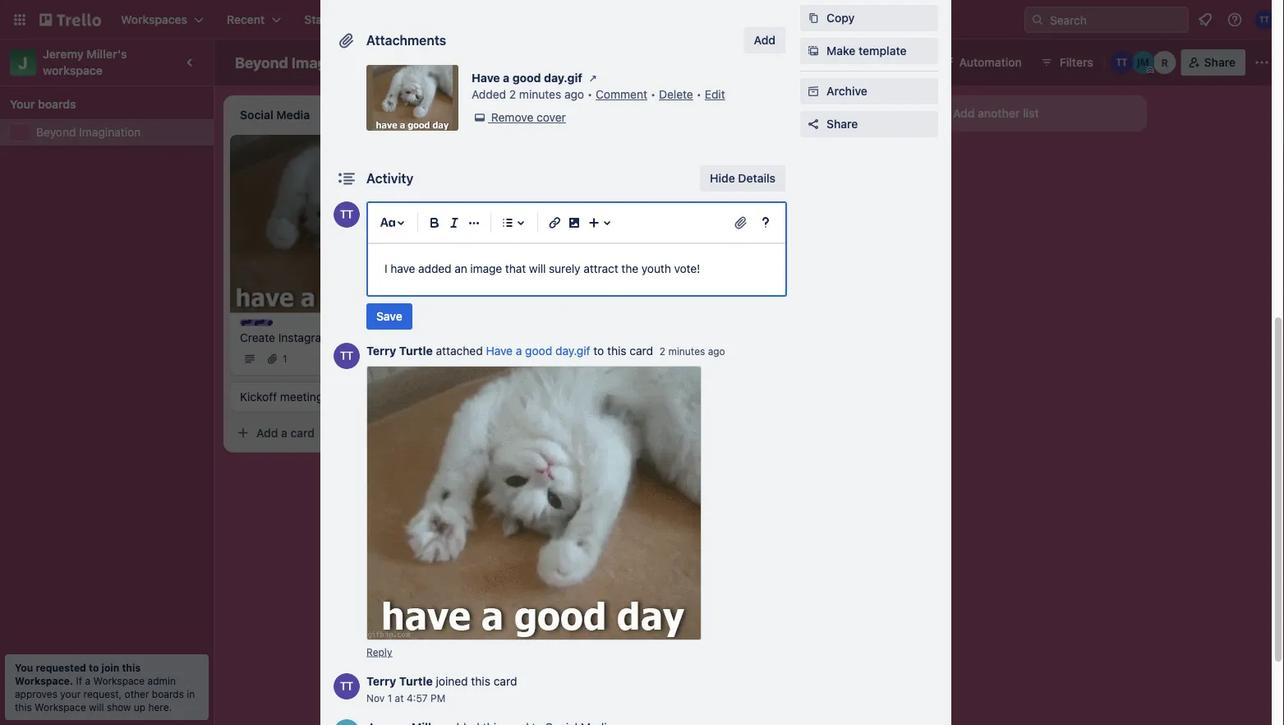 Task type: describe. For each thing, give the bounding box(es) containing it.
comment
[[596, 88, 648, 101]]

a inside if a workspace admin approves your request, other boards in this workspace will show up here.
[[85, 675, 90, 686]]

automation
[[960, 55, 1023, 69]]

ago inside terry turtle attached have a good day.gif to this card 2 minutes ago
[[708, 346, 726, 357]]

1 vertical spatial good
[[525, 344, 553, 358]]

at
[[395, 692, 404, 704]]

this left 2 minutes ago link at the right top
[[608, 344, 627, 358]]

make
[[827, 44, 856, 58]]

your boards with 1 items element
[[10, 95, 196, 114]]

remove cover
[[491, 111, 566, 124]]

terry turtle (terryturtle) image left the text styles icon
[[334, 201, 360, 228]]

jeremy miller (jeremymiller198) image
[[1133, 51, 1156, 74]]

the
[[622, 262, 639, 275]]

reply link
[[367, 646, 392, 658]]

kickoff meeting link
[[240, 388, 431, 405]]

joined
[[436, 675, 468, 688]]

comment link
[[596, 88, 648, 101]]

0 horizontal spatial workspace
[[35, 701, 86, 713]]

will inside main content area, start typing to enter text. text field
[[529, 262, 546, 275]]

added
[[419, 262, 452, 275]]

0 horizontal spatial terry turtle (terryturtle) image
[[334, 343, 360, 369]]

attract
[[584, 262, 619, 275]]

r button
[[1154, 51, 1177, 74]]

search image
[[1032, 13, 1045, 26]]

copy link
[[801, 5, 939, 31]]

add another list
[[954, 106, 1040, 120]]

4:57
[[407, 692, 428, 704]]

create
[[240, 330, 275, 344]]

a down workspace visible
[[503, 71, 510, 85]]

add left another
[[954, 106, 975, 120]]

admin
[[148, 675, 176, 686]]

more formatting image
[[465, 213, 484, 233]]

lists image
[[498, 213, 518, 233]]

color: purple, title: none image
[[240, 319, 273, 326]]

workspace visible button
[[416, 49, 554, 76]]

list
[[1024, 106, 1040, 120]]

editor toolbar toolbar
[[375, 210, 779, 236]]

nov 1 at 4:57 pm link
[[367, 692, 446, 704]]

card left 2 minutes ago link at the right top
[[630, 344, 654, 358]]

another
[[978, 106, 1021, 120]]

2 minutes ago link
[[660, 346, 726, 357]]

1 horizontal spatial terry turtle (terryturtle) image
[[414, 349, 434, 369]]

instagram
[[278, 330, 331, 344]]

workspace
[[43, 64, 103, 77]]

requested
[[36, 662, 86, 673]]

in
[[187, 688, 195, 700]]

turtle for joined
[[399, 675, 433, 688]]

youth
[[642, 262, 672, 275]]

0 vertical spatial minutes
[[520, 88, 562, 101]]

beyond imagination inside board name text field
[[235, 53, 375, 71]]

create instagram link
[[240, 329, 431, 346]]

card down the meeting
[[291, 426, 315, 439]]

your
[[10, 97, 35, 111]]

here.
[[148, 701, 172, 713]]

vote!
[[675, 262, 701, 275]]

0 vertical spatial share
[[1205, 55, 1236, 69]]

archive link
[[801, 78, 939, 104]]

pm
[[431, 692, 446, 704]]

0 notifications image
[[1196, 10, 1216, 30]]

approves
[[15, 688, 57, 700]]

terry for attached
[[367, 344, 397, 358]]

have
[[391, 262, 415, 275]]

sm image for archive
[[806, 83, 822, 99]]

delete
[[659, 88, 694, 101]]

kickoff
[[240, 390, 277, 403]]

terry turtle joined this card nov 1 at 4:57 pm
[[367, 675, 517, 704]]

jeremy
[[43, 47, 84, 61]]

hide details link
[[701, 165, 786, 192]]

remove cover link
[[472, 109, 566, 126]]

an
[[455, 262, 468, 275]]

add a card button for create from template… image
[[464, 183, 648, 209]]

add up lists "icon" in the top left of the page
[[490, 189, 512, 202]]

r
[[1162, 57, 1169, 68]]

attachments
[[367, 32, 447, 48]]

create instagram
[[240, 330, 331, 344]]

card inside "terry turtle joined this card nov 1 at 4:57 pm"
[[494, 675, 517, 688]]

add a card for create from template… image
[[490, 189, 548, 202]]

make template link
[[801, 38, 939, 64]]

terry turtle attached have a good day.gif to this card 2 minutes ago
[[367, 344, 726, 358]]

add a card button for create from template… icon
[[230, 420, 414, 446]]

sm image up comment link
[[585, 70, 602, 86]]

attach and insert link image
[[733, 215, 750, 231]]

1 vertical spatial day.gif
[[556, 344, 591, 358]]

details
[[739, 171, 776, 185]]

archive
[[827, 84, 868, 98]]

hide details
[[710, 171, 776, 185]]

0 vertical spatial 2
[[510, 88, 516, 101]]

template
[[859, 44, 907, 58]]

0 horizontal spatial boards
[[38, 97, 76, 111]]

jeremy miller's workspace
[[43, 47, 130, 77]]

card up details
[[758, 149, 782, 163]]

save button
[[367, 303, 413, 330]]

image
[[471, 262, 502, 275]]

open help dialog image
[[756, 213, 776, 233]]

workspace.
[[15, 675, 73, 686]]

you
[[15, 662, 33, 673]]

0 vertical spatial have
[[472, 71, 500, 85]]

meeting
[[280, 390, 323, 403]]

request,
[[84, 688, 122, 700]]

that
[[506, 262, 526, 275]]

hide
[[710, 171, 736, 185]]

add up hide details
[[723, 149, 745, 163]]

automation button
[[937, 49, 1032, 76]]

if a workspace admin approves your request, other boards in this workspace will show up here.
[[15, 675, 195, 713]]

added
[[472, 88, 506, 101]]

1 vertical spatial have
[[486, 344, 513, 358]]

1 vertical spatial beyond imagination
[[36, 125, 141, 139]]

have a good day.gif link
[[486, 344, 591, 358]]

activity
[[367, 171, 414, 186]]

0 vertical spatial 1
[[283, 353, 287, 365]]

a up lists "icon" in the top left of the page
[[515, 189, 521, 202]]

visible
[[509, 55, 544, 69]]

if
[[76, 675, 82, 686]]

1 vertical spatial share
[[827, 117, 859, 131]]



Task type: locate. For each thing, give the bounding box(es) containing it.
attached
[[436, 344, 483, 358]]

add a card up lists "icon" in the top left of the page
[[490, 189, 548, 202]]

have
[[472, 71, 500, 85], [486, 344, 513, 358]]

your
[[60, 688, 81, 700]]

copy
[[827, 11, 855, 25]]

have right attached
[[486, 344, 513, 358]]

a down "kickoff meeting"
[[281, 426, 288, 439]]

1 horizontal spatial imagination
[[292, 53, 375, 71]]

1 left at
[[388, 692, 392, 704]]

add a card for create from template… icon
[[257, 426, 315, 439]]

sm image left the archive
[[806, 83, 822, 99]]

1 vertical spatial 2
[[660, 346, 666, 357]]

0 vertical spatial imagination
[[292, 53, 375, 71]]

sm image for make template
[[806, 43, 822, 59]]

workspace down join
[[93, 675, 145, 686]]

boards down admin
[[152, 688, 184, 700]]

workspace
[[446, 55, 506, 69], [93, 675, 145, 686], [35, 701, 86, 713]]

show menu image
[[1255, 54, 1271, 71]]

1 horizontal spatial share
[[1205, 55, 1236, 69]]

this inside "terry turtle joined this card nov 1 at 4:57 pm"
[[471, 675, 491, 688]]

you requested to join this workspace.
[[15, 662, 141, 686]]

terry down save button
[[367, 344, 397, 358]]

0 horizontal spatial minutes
[[520, 88, 562, 101]]

workspace up added
[[446, 55, 506, 69]]

0 vertical spatial boards
[[38, 97, 76, 111]]

will inside if a workspace admin approves your request, other boards in this workspace will show up here.
[[89, 701, 104, 713]]

1 down create instagram
[[283, 353, 287, 365]]

a right attached
[[516, 344, 522, 358]]

1 vertical spatial terry
[[367, 675, 397, 688]]

terry up nov
[[367, 675, 397, 688]]

0 horizontal spatial 2
[[510, 88, 516, 101]]

terry turtle (terryturtle) image left r
[[1111, 51, 1134, 74]]

edit
[[705, 88, 726, 101]]

terry turtle (terryturtle) image up kickoff meeting link
[[334, 343, 360, 369]]

boards inside if a workspace admin approves your request, other boards in this workspace will show up here.
[[152, 688, 184, 700]]

beyond imagination link
[[36, 124, 204, 141]]

Main content area, start typing to enter text. text field
[[385, 259, 770, 279]]

this right joined
[[471, 675, 491, 688]]

nov
[[367, 692, 385, 704]]

show
[[107, 701, 131, 713]]

turtle up 4:57
[[399, 675, 433, 688]]

i have added an image that will surely attract the youth vote!
[[385, 262, 701, 275]]

share left show menu icon
[[1205, 55, 1236, 69]]

2 vertical spatial add a card button
[[230, 420, 414, 446]]

1 vertical spatial turtle
[[399, 675, 433, 688]]

will right that
[[529, 262, 546, 275]]

1 horizontal spatial to
[[594, 344, 605, 358]]

add down kickoff
[[257, 426, 278, 439]]

good right attached
[[525, 344, 553, 358]]

1 turtle from the top
[[399, 344, 433, 358]]

0 horizontal spatial add a card button
[[230, 420, 414, 446]]

2 vertical spatial add a card
[[257, 426, 315, 439]]

1 vertical spatial to
[[89, 662, 99, 673]]

filters
[[1060, 55, 1094, 69]]

add a card button down kickoff meeting link
[[230, 420, 414, 446]]

1 horizontal spatial workspace
[[93, 675, 145, 686]]

0 horizontal spatial beyond imagination
[[36, 125, 141, 139]]

1 vertical spatial add a card button
[[464, 183, 648, 209]]

0 horizontal spatial ago
[[565, 88, 585, 101]]

reply
[[367, 646, 392, 658]]

star or unstar board image
[[393, 56, 406, 69]]

minutes
[[520, 88, 562, 101], [669, 346, 706, 357]]

this right join
[[122, 662, 141, 673]]

0 vertical spatial share button
[[1182, 49, 1246, 76]]

1 vertical spatial workspace
[[93, 675, 145, 686]]

to inside you requested to join this workspace.
[[89, 662, 99, 673]]

1 horizontal spatial add a card button
[[464, 183, 648, 209]]

workspace down your
[[35, 701, 86, 713]]

2 inside terry turtle attached have a good day.gif to this card 2 minutes ago
[[660, 346, 666, 357]]

terry turtle (terryturtle) image left attached
[[414, 349, 434, 369]]

sm image inside make template link
[[806, 43, 822, 59]]

1 horizontal spatial 1
[[388, 692, 392, 704]]

edit link
[[705, 88, 726, 101]]

0 vertical spatial beyond
[[235, 53, 288, 71]]

terry
[[367, 344, 397, 358], [367, 675, 397, 688]]

1 terry from the top
[[367, 344, 397, 358]]

2 terry from the top
[[367, 675, 397, 688]]

beyond inside board name text field
[[235, 53, 288, 71]]

terry turtle (terryturtle) image right open information menu icon
[[1255, 10, 1275, 30]]

1 vertical spatial boards
[[152, 688, 184, 700]]

share button
[[1182, 49, 1246, 76], [801, 111, 939, 137]]

image image
[[565, 213, 585, 233]]

add a card button up details
[[697, 143, 881, 169]]

0 horizontal spatial share
[[827, 117, 859, 131]]

0 horizontal spatial beyond
[[36, 125, 76, 139]]

this inside you requested to join this workspace.
[[122, 662, 141, 673]]

add another list button
[[924, 95, 1148, 132]]

share down the archive
[[827, 117, 859, 131]]

rubyanndersson (rubyanndersson) image
[[1154, 51, 1177, 74]]

turtle for attached
[[399, 344, 433, 358]]

card
[[758, 149, 782, 163], [524, 189, 548, 202], [630, 344, 654, 358], [291, 426, 315, 439], [494, 675, 517, 688]]

imagination left star or unstar board "image"
[[292, 53, 375, 71]]

1 vertical spatial add a card
[[490, 189, 548, 202]]

0 horizontal spatial to
[[89, 662, 99, 673]]

minutes inside terry turtle attached have a good day.gif to this card 2 minutes ago
[[669, 346, 706, 357]]

make template
[[827, 44, 907, 58]]

a
[[503, 71, 510, 85], [748, 149, 755, 163], [515, 189, 521, 202], [516, 344, 522, 358], [281, 426, 288, 439], [85, 675, 90, 686]]

1 horizontal spatial minutes
[[669, 346, 706, 357]]

share button down archive "link"
[[801, 111, 939, 137]]

1 horizontal spatial beyond
[[235, 53, 288, 71]]

Board name text field
[[227, 49, 383, 76]]

good
[[513, 71, 541, 85], [525, 344, 553, 358]]

italic ⌘i image
[[445, 213, 465, 233]]

1 horizontal spatial will
[[529, 262, 546, 275]]

boards right your
[[38, 97, 76, 111]]

ups
[[902, 55, 924, 69]]

text styles image
[[378, 213, 398, 233]]

sm image
[[806, 43, 822, 59], [937, 49, 960, 72], [585, 70, 602, 86], [472, 109, 488, 126]]

0 vertical spatial sm image
[[806, 10, 822, 26]]

sm image down added
[[472, 109, 488, 126]]

0 horizontal spatial 1
[[283, 353, 287, 365]]

add a card
[[723, 149, 782, 163], [490, 189, 548, 202], [257, 426, 315, 439]]

1 vertical spatial sm image
[[806, 83, 822, 99]]

1 vertical spatial will
[[89, 701, 104, 713]]

0 horizontal spatial share button
[[801, 111, 939, 137]]

Search field
[[1045, 7, 1189, 32]]

surely
[[549, 262, 581, 275]]

1 vertical spatial 1
[[388, 692, 392, 704]]

0 vertical spatial day.gif
[[544, 71, 583, 85]]

card up link icon
[[524, 189, 548, 202]]

beyond imagination
[[235, 53, 375, 71], [36, 125, 141, 139]]

add
[[754, 33, 776, 47], [954, 106, 975, 120], [723, 149, 745, 163], [490, 189, 512, 202], [257, 426, 278, 439]]

miller's
[[87, 47, 127, 61]]

2 vertical spatial workspace
[[35, 701, 86, 713]]

2 horizontal spatial add a card button
[[697, 143, 881, 169]]

sm image for remove cover
[[472, 109, 488, 126]]

1 vertical spatial ago
[[708, 346, 726, 357]]

workspace visible
[[446, 55, 544, 69]]

add button
[[744, 27, 786, 53]]

have up added
[[472, 71, 500, 85]]

sm image for copy
[[806, 10, 822, 26]]

terry turtle (terryturtle) image left nov
[[334, 673, 360, 700]]

add a card button up link icon
[[464, 183, 648, 209]]

terry turtle (terryturtle) image
[[334, 343, 360, 369], [414, 349, 434, 369]]

primary element
[[0, 0, 1285, 39]]

0 vertical spatial ago
[[565, 88, 585, 101]]

2 horizontal spatial workspace
[[446, 55, 506, 69]]

i
[[385, 262, 388, 275]]

j
[[18, 53, 28, 72]]

cover
[[537, 111, 566, 124]]

0 vertical spatial beyond imagination
[[235, 53, 375, 71]]

remove
[[491, 111, 534, 124]]

0 horizontal spatial imagination
[[79, 125, 141, 139]]

0 horizontal spatial will
[[89, 701, 104, 713]]

added 2 minutes ago
[[472, 88, 585, 101]]

0 vertical spatial add a card
[[723, 149, 782, 163]]

add left make
[[754, 33, 776, 47]]

1 vertical spatial beyond
[[36, 125, 76, 139]]

1 horizontal spatial ago
[[708, 346, 726, 357]]

terry turtle (terryturtle) image
[[1255, 10, 1275, 30], [1111, 51, 1134, 74], [334, 201, 360, 228], [334, 673, 360, 700]]

0 vertical spatial turtle
[[399, 344, 433, 358]]

delete link
[[659, 88, 694, 101]]

1 sm image from the top
[[806, 10, 822, 26]]

share button down 0 notifications image at the top right of page
[[1182, 49, 1246, 76]]

filters button
[[1036, 49, 1099, 76]]

0 vertical spatial to
[[594, 344, 605, 358]]

sm image right ups
[[937, 49, 960, 72]]

good down visible
[[513, 71, 541, 85]]

share
[[1205, 55, 1236, 69], [827, 117, 859, 131]]

this inside if a workspace admin approves your request, other boards in this workspace will show up here.
[[15, 701, 32, 713]]

create from template… image
[[654, 189, 668, 202]]

your boards
[[10, 97, 76, 111]]

add a card down "kickoff meeting"
[[257, 426, 315, 439]]

1 vertical spatial minutes
[[669, 346, 706, 357]]

day.gif down main content area, start typing to enter text. text field at the top of the page
[[556, 344, 591, 358]]

workspace inside button
[[446, 55, 506, 69]]

add a card up details
[[723, 149, 782, 163]]

day.gif up added 2 minutes ago
[[544, 71, 583, 85]]

back to home image
[[39, 7, 101, 33]]

imagination inside board name text field
[[292, 53, 375, 71]]

have a good day.gif
[[472, 71, 583, 85]]

link image
[[545, 213, 565, 233]]

power-
[[864, 55, 902, 69]]

sm image inside archive "link"
[[806, 83, 822, 99]]

card right joined
[[494, 675, 517, 688]]

1 horizontal spatial beyond imagination
[[235, 53, 375, 71]]

will down request,
[[89, 701, 104, 713]]

1 horizontal spatial share button
[[1182, 49, 1246, 76]]

terry for joined
[[367, 675, 397, 688]]

sm image inside copy link
[[806, 10, 822, 26]]

0 vertical spatial will
[[529, 262, 546, 275]]

1 horizontal spatial boards
[[152, 688, 184, 700]]

2 turtle from the top
[[399, 675, 433, 688]]

up
[[134, 701, 146, 713]]

save
[[377, 310, 403, 323]]

other
[[125, 688, 149, 700]]

2 sm image from the top
[[806, 83, 822, 99]]

1 horizontal spatial add a card
[[490, 189, 548, 202]]

terry inside "terry turtle joined this card nov 1 at 4:57 pm"
[[367, 675, 397, 688]]

sm image left copy
[[806, 10, 822, 26]]

1 inside "terry turtle joined this card nov 1 at 4:57 pm"
[[388, 692, 392, 704]]

1 vertical spatial imagination
[[79, 125, 141, 139]]

0 vertical spatial terry
[[367, 344, 397, 358]]

1 horizontal spatial 2
[[660, 346, 666, 357]]

this down approves
[[15, 701, 32, 713]]

sm image
[[806, 10, 822, 26], [806, 83, 822, 99]]

this
[[608, 344, 627, 358], [122, 662, 141, 673], [471, 675, 491, 688], [15, 701, 32, 713]]

a up details
[[748, 149, 755, 163]]

1 vertical spatial share button
[[801, 111, 939, 137]]

open information menu image
[[1227, 12, 1244, 28]]

0 vertical spatial workspace
[[446, 55, 506, 69]]

ago
[[565, 88, 585, 101], [708, 346, 726, 357]]

turtle
[[399, 344, 433, 358], [399, 675, 433, 688]]

turtle left attached
[[399, 344, 433, 358]]

power-ups
[[864, 55, 924, 69]]

0 horizontal spatial add a card
[[257, 426, 315, 439]]

sm image left make
[[806, 43, 822, 59]]

2 horizontal spatial add a card
[[723, 149, 782, 163]]

0 vertical spatial good
[[513, 71, 541, 85]]

to right have a good day.gif link
[[594, 344, 605, 358]]

turtle inside "terry turtle joined this card nov 1 at 4:57 pm"
[[399, 675, 433, 688]]

create from template… image
[[421, 426, 434, 439]]

imagination
[[292, 53, 375, 71], [79, 125, 141, 139]]

bold ⌘b image
[[425, 213, 445, 233]]

sm image inside automation button
[[937, 49, 960, 72]]

a right if
[[85, 675, 90, 686]]

sm image for automation
[[937, 49, 960, 72]]

imagination down your boards with 1 items element
[[79, 125, 141, 139]]

1
[[283, 353, 287, 365], [388, 692, 392, 704]]

join
[[101, 662, 119, 673]]

0 vertical spatial add a card button
[[697, 143, 881, 169]]

to
[[594, 344, 605, 358], [89, 662, 99, 673]]

to left join
[[89, 662, 99, 673]]

power-ups button
[[831, 49, 934, 76]]



Task type: vqa. For each thing, say whether or not it's contained in the screenshot.
Kickoff Meeting link
yes



